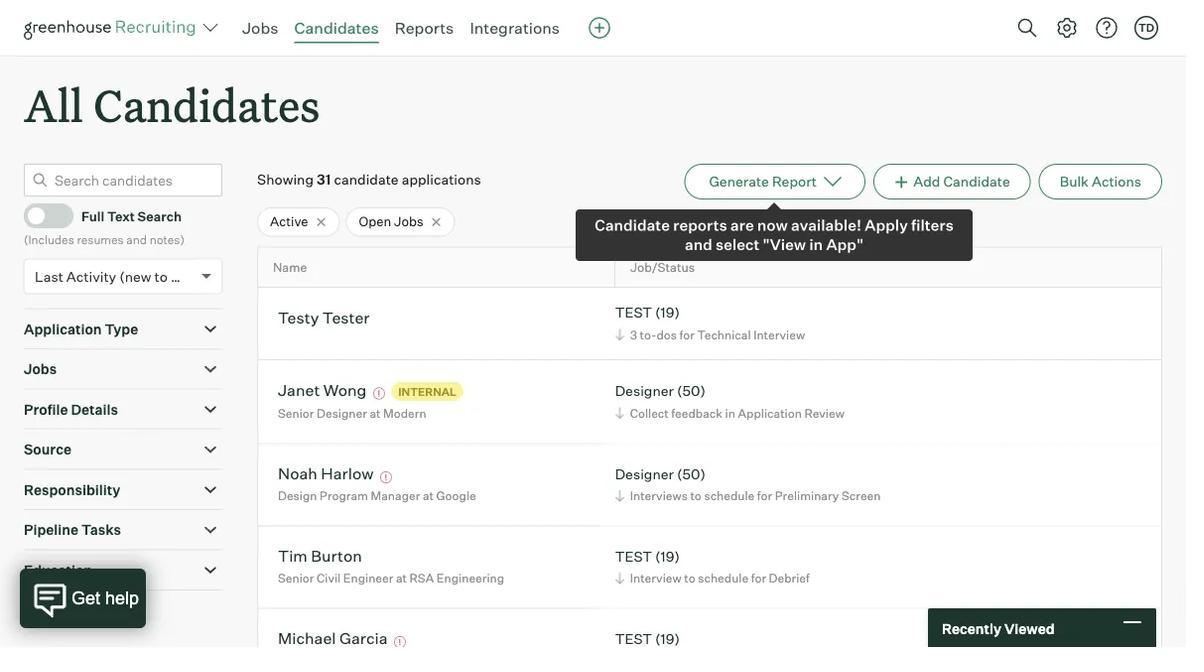 Task type: vqa. For each thing, say whether or not it's contained in the screenshot.
NEW
no



Task type: describe. For each thing, give the bounding box(es) containing it.
app"
[[826, 235, 864, 254]]

td button
[[1135, 16, 1158, 40]]

in inside designer (50) collect feedback in application review
[[725, 405, 735, 420]]

"view
[[763, 235, 806, 254]]

wong
[[323, 380, 367, 400]]

test for test (19) 3 to-dos for technical interview
[[615, 304, 652, 321]]

(19) for test (19) interview to schedule for debrief
[[655, 548, 680, 565]]

review
[[804, 405, 845, 420]]

report
[[772, 173, 817, 190]]

janet
[[278, 380, 320, 400]]

1 senior from the top
[[278, 406, 314, 421]]

feedback
[[671, 405, 723, 420]]

31
[[317, 171, 331, 188]]

open jobs
[[359, 214, 424, 229]]

actions
[[1092, 173, 1141, 190]]

noah harlow
[[278, 464, 374, 484]]

search
[[138, 208, 182, 224]]

responsibility
[[24, 481, 120, 498]]

technical
[[697, 327, 751, 342]]

reports
[[673, 216, 727, 235]]

interview inside test (19) interview to schedule for debrief
[[630, 571, 682, 586]]

civil
[[317, 571, 341, 586]]

candidate reports are now available! apply filters and select "view in app" element
[[684, 164, 866, 200]]

interview to schedule for debrief link
[[612, 569, 815, 588]]

resumes
[[77, 232, 124, 247]]

applications
[[402, 171, 481, 188]]

interviews to schedule for preliminary screen link
[[612, 487, 886, 505]]

collect
[[630, 405, 669, 420]]

internal
[[398, 385, 456, 398]]

noah harlow link
[[278, 464, 374, 487]]

0 horizontal spatial application
[[24, 320, 102, 338]]

details
[[71, 401, 118, 418]]

full
[[81, 208, 104, 224]]

(19) for test (19) 3 to-dos for technical interview
[[655, 304, 680, 321]]

tim burton senior civil engineer at rsa engineering
[[278, 546, 504, 586]]

activity
[[66, 268, 116, 285]]

2 horizontal spatial jobs
[[394, 214, 424, 229]]

0 vertical spatial jobs
[[242, 18, 278, 38]]

harlow
[[321, 464, 374, 484]]

reports
[[395, 18, 454, 38]]

all candidates
[[24, 75, 320, 134]]

now
[[757, 216, 788, 235]]

designer for wong
[[615, 382, 674, 399]]

text
[[107, 208, 135, 224]]

(50) for harlow
[[677, 465, 706, 483]]

3
[[630, 327, 637, 342]]

candidate reports are now available! apply filters and select "view in app" tooltip
[[576, 200, 973, 261]]

testy tester
[[278, 307, 370, 327]]

1 vertical spatial designer
[[317, 406, 367, 421]]

job/status
[[630, 260, 695, 275]]

search image
[[1015, 16, 1039, 40]]

design
[[278, 489, 317, 503]]

0 vertical spatial at
[[370, 406, 381, 421]]

generate report button
[[684, 164, 866, 200]]

collect feedback in application review link
[[612, 403, 849, 422]]

senior inside tim burton senior civil engineer at rsa engineering
[[278, 571, 314, 586]]

in inside candidate reports are now available! apply filters and select "view in app"
[[809, 235, 823, 254]]

available!
[[791, 216, 862, 235]]

generate report
[[709, 173, 817, 190]]

greenhouse recruiting image
[[24, 16, 202, 40]]

0 vertical spatial candidates
[[294, 18, 379, 38]]

to for interviews
[[690, 489, 702, 503]]

reset
[[54, 611, 90, 628]]

pipeline
[[24, 521, 78, 539]]

tim burton link
[[278, 546, 362, 569]]

3 to-dos for technical interview link
[[612, 325, 810, 344]]

janet wong has been in application review for more than 5 days image
[[370, 388, 388, 400]]

burton
[[311, 546, 362, 566]]

source
[[24, 441, 72, 458]]

configure image
[[1055, 16, 1079, 40]]

integrations link
[[470, 18, 560, 38]]

engineering
[[437, 571, 504, 586]]

(19) for test (19)
[[655, 630, 680, 647]]

bulk actions
[[1060, 173, 1141, 190]]

designer (50) interviews to schedule for preliminary screen
[[615, 465, 881, 503]]

apply
[[865, 216, 908, 235]]

last activity (new to old)
[[35, 268, 196, 285]]

dos
[[656, 327, 677, 342]]

generate
[[709, 173, 769, 190]]

tester
[[322, 307, 370, 327]]

bulk
[[1060, 173, 1089, 190]]

add
[[913, 173, 940, 190]]

debrief
[[769, 571, 810, 586]]



Task type: locate. For each thing, give the bounding box(es) containing it.
1 vertical spatial candidate
[[595, 216, 670, 235]]

last activity (new to old) option
[[35, 268, 196, 285]]

schedule inside the designer (50) interviews to schedule for preliminary screen
[[704, 489, 755, 503]]

0 horizontal spatial at
[[370, 406, 381, 421]]

(50)
[[677, 382, 706, 399], [677, 465, 706, 483]]

2 vertical spatial at
[[396, 571, 407, 586]]

all
[[24, 75, 83, 134]]

interview up test (19)
[[630, 571, 682, 586]]

test
[[615, 304, 652, 321], [615, 548, 652, 565], [615, 630, 652, 647]]

2 (50) from the top
[[677, 465, 706, 483]]

1 vertical spatial interview
[[630, 571, 682, 586]]

a follow-up was set for sep 22, 2023 for noah harlow image
[[377, 472, 395, 484]]

schedule for (50)
[[704, 489, 755, 503]]

application inside designer (50) collect feedback in application review
[[738, 405, 802, 420]]

pipeline tasks
[[24, 521, 121, 539]]

0 horizontal spatial in
[[725, 405, 735, 420]]

1 test from the top
[[615, 304, 652, 321]]

candidates link
[[294, 18, 379, 38]]

1 horizontal spatial application
[[738, 405, 802, 420]]

at inside tim burton senior civil engineer at rsa engineering
[[396, 571, 407, 586]]

1 horizontal spatial candidate
[[943, 173, 1010, 190]]

for inside test (19) 3 to-dos for technical interview
[[679, 327, 695, 342]]

designer for harlow
[[615, 465, 674, 483]]

test (19) interview to schedule for debrief
[[615, 548, 810, 586]]

td
[[1138, 21, 1154, 34]]

1 vertical spatial candidates
[[93, 75, 320, 134]]

schedule for (19)
[[698, 571, 748, 586]]

0 vertical spatial candidate
[[943, 173, 1010, 190]]

2 (19) from the top
[[655, 548, 680, 565]]

(50) inside designer (50) collect feedback in application review
[[677, 382, 706, 399]]

(includes
[[24, 232, 74, 247]]

and down text
[[126, 232, 147, 247]]

showing 31 candidate applications
[[257, 171, 481, 188]]

profile
[[24, 401, 68, 418]]

reset filters
[[54, 611, 133, 628]]

profile details
[[24, 401, 118, 418]]

0 horizontal spatial and
[[126, 232, 147, 247]]

viewed
[[1004, 620, 1055, 637]]

and inside candidate reports are now available! apply filters and select "view in app"
[[685, 235, 712, 254]]

interview inside test (19) 3 to-dos for technical interview
[[754, 327, 805, 342]]

designer (50) collect feedback in application review
[[615, 382, 845, 420]]

modern
[[383, 406, 426, 421]]

to left old)
[[154, 268, 168, 285]]

designer inside designer (50) collect feedback in application review
[[615, 382, 674, 399]]

(19)
[[655, 304, 680, 321], [655, 548, 680, 565], [655, 630, 680, 647]]

1 vertical spatial at
[[423, 489, 434, 503]]

candidate reports are now available! apply filters and select "view in app"
[[595, 216, 954, 254]]

Search candidates field
[[24, 164, 222, 197]]

1 (50) from the top
[[677, 382, 706, 399]]

at left google
[[423, 489, 434, 503]]

filters
[[911, 216, 954, 235]]

0 vertical spatial to
[[154, 268, 168, 285]]

2 senior from the top
[[278, 571, 314, 586]]

at down janet wong has been in application review for more than 5 days image
[[370, 406, 381, 421]]

1 horizontal spatial interview
[[754, 327, 805, 342]]

open
[[359, 214, 391, 229]]

designer up collect
[[615, 382, 674, 399]]

(50) for wong
[[677, 382, 706, 399]]

in right feedback
[[725, 405, 735, 420]]

1 vertical spatial (19)
[[655, 548, 680, 565]]

to right interviews on the right of page
[[690, 489, 702, 503]]

application left review
[[738, 405, 802, 420]]

program
[[320, 489, 368, 503]]

to inside the designer (50) interviews to schedule for preliminary screen
[[690, 489, 702, 503]]

2 vertical spatial (19)
[[655, 630, 680, 647]]

0 horizontal spatial jobs
[[24, 361, 57, 378]]

name
[[273, 260, 307, 275]]

janet wong link
[[278, 380, 367, 403]]

preliminary
[[775, 489, 839, 503]]

(50) inside the designer (50) interviews to schedule for preliminary screen
[[677, 465, 706, 483]]

last
[[35, 268, 63, 285]]

(19) inside test (19) 3 to-dos for technical interview
[[655, 304, 680, 321]]

0 vertical spatial designer
[[615, 382, 674, 399]]

(19) inside test (19) interview to schedule for debrief
[[655, 548, 680, 565]]

designer down wong
[[317, 406, 367, 421]]

candidate up job/status
[[595, 216, 670, 235]]

to-
[[640, 327, 657, 342]]

screen
[[842, 489, 881, 503]]

1 vertical spatial senior
[[278, 571, 314, 586]]

for for test (19) interview to schedule for debrief
[[751, 571, 766, 586]]

interviews
[[630, 489, 688, 503]]

reports link
[[395, 18, 454, 38]]

candidate
[[334, 171, 399, 188]]

1 vertical spatial (50)
[[677, 465, 706, 483]]

(19) down interview to schedule for debrief link
[[655, 630, 680, 647]]

education
[[24, 561, 92, 579]]

2 vertical spatial jobs
[[24, 361, 57, 378]]

checkmark image
[[33, 208, 48, 222]]

senior down "janet"
[[278, 406, 314, 421]]

active
[[270, 214, 308, 229]]

test inside test (19) 3 to-dos for technical interview
[[615, 304, 652, 321]]

0 vertical spatial schedule
[[704, 489, 755, 503]]

test (19)
[[615, 630, 680, 647]]

3 test from the top
[[615, 630, 652, 647]]

interview right technical
[[754, 327, 805, 342]]

for
[[679, 327, 695, 342], [757, 489, 772, 503], [751, 571, 766, 586]]

1 (19) from the top
[[655, 304, 680, 321]]

1 horizontal spatial in
[[809, 235, 823, 254]]

tim
[[278, 546, 308, 566]]

1 vertical spatial to
[[690, 489, 702, 503]]

for inside the designer (50) interviews to schedule for preliminary screen
[[757, 489, 772, 503]]

1 vertical spatial in
[[725, 405, 735, 420]]

and inside 'full text search (includes resumes and notes)'
[[126, 232, 147, 247]]

noah
[[278, 464, 317, 484]]

to
[[154, 268, 168, 285], [690, 489, 702, 503], [684, 571, 695, 586]]

jobs right open
[[394, 214, 424, 229]]

in down available!
[[809, 235, 823, 254]]

designer inside the designer (50) interviews to schedule for preliminary screen
[[615, 465, 674, 483]]

schedule right interviews on the right of page
[[704, 489, 755, 503]]

1 vertical spatial application
[[738, 405, 802, 420]]

2 horizontal spatial at
[[423, 489, 434, 503]]

select
[[716, 235, 760, 254]]

0 vertical spatial interview
[[754, 327, 805, 342]]

senior designer at modern
[[278, 406, 426, 421]]

for for designer (50) interviews to schedule for preliminary screen
[[757, 489, 772, 503]]

1 vertical spatial schedule
[[698, 571, 748, 586]]

(50) up interviews on the right of page
[[677, 465, 706, 483]]

engineer
[[343, 571, 393, 586]]

michael garcia has been in application review for more than 5 days image
[[391, 636, 409, 648]]

(19) up dos
[[655, 304, 680, 321]]

showing
[[257, 171, 314, 188]]

recently viewed
[[942, 620, 1055, 637]]

candidates right jobs link
[[294, 18, 379, 38]]

application down last
[[24, 320, 102, 338]]

schedule left debrief
[[698, 571, 748, 586]]

0 vertical spatial for
[[679, 327, 695, 342]]

to inside test (19) interview to schedule for debrief
[[684, 571, 695, 586]]

integrations
[[470, 18, 560, 38]]

tasks
[[81, 521, 121, 539]]

0 vertical spatial in
[[809, 235, 823, 254]]

(19) up interview to schedule for debrief link
[[655, 548, 680, 565]]

add candidate
[[913, 173, 1010, 190]]

(50) up feedback
[[677, 382, 706, 399]]

test (19) 3 to-dos for technical interview
[[615, 304, 805, 342]]

testy
[[278, 307, 319, 327]]

janet wong
[[278, 380, 367, 400]]

0 horizontal spatial candidate
[[595, 216, 670, 235]]

for inside test (19) interview to schedule for debrief
[[751, 571, 766, 586]]

application type
[[24, 320, 138, 338]]

0 vertical spatial application
[[24, 320, 102, 338]]

type
[[105, 320, 138, 338]]

senior
[[278, 406, 314, 421], [278, 571, 314, 586]]

1 horizontal spatial and
[[685, 235, 712, 254]]

2 vertical spatial test
[[615, 630, 652, 647]]

2 test from the top
[[615, 548, 652, 565]]

schedule inside test (19) interview to schedule for debrief
[[698, 571, 748, 586]]

3 (19) from the top
[[655, 630, 680, 647]]

in
[[809, 235, 823, 254], [725, 405, 735, 420]]

for for test (19) 3 to-dos for technical interview
[[679, 327, 695, 342]]

test inside test (19) interview to schedule for debrief
[[615, 548, 652, 565]]

1 vertical spatial jobs
[[394, 214, 424, 229]]

candidate right add
[[943, 173, 1010, 190]]

0 vertical spatial test
[[615, 304, 652, 321]]

1 horizontal spatial jobs
[[242, 18, 278, 38]]

filters
[[93, 611, 133, 628]]

to for interview
[[684, 571, 695, 586]]

bulk actions link
[[1039, 164, 1162, 200]]

0 horizontal spatial interview
[[630, 571, 682, 586]]

for left debrief
[[751, 571, 766, 586]]

0 vertical spatial senior
[[278, 406, 314, 421]]

recently
[[942, 620, 1002, 637]]

designer
[[615, 382, 674, 399], [317, 406, 367, 421], [615, 465, 674, 483]]

at
[[370, 406, 381, 421], [423, 489, 434, 503], [396, 571, 407, 586]]

jobs
[[242, 18, 278, 38], [394, 214, 424, 229], [24, 361, 57, 378]]

candidates down jobs link
[[93, 75, 320, 134]]

2 vertical spatial to
[[684, 571, 695, 586]]

test for test (19) interview to schedule for debrief
[[615, 548, 652, 565]]

testy tester link
[[278, 307, 370, 330]]

interview
[[754, 327, 805, 342], [630, 571, 682, 586]]

candidate inside candidate reports are now available! apply filters and select "view in app"
[[595, 216, 670, 235]]

jobs link
[[242, 18, 278, 38]]

full text search (includes resumes and notes)
[[24, 208, 185, 247]]

manager
[[371, 489, 420, 503]]

designer up interviews on the right of page
[[615, 465, 674, 483]]

at left rsa
[[396, 571, 407, 586]]

test for test (19)
[[615, 630, 652, 647]]

add candidate link
[[873, 164, 1031, 200]]

0 vertical spatial (50)
[[677, 382, 706, 399]]

1 vertical spatial test
[[615, 548, 652, 565]]

and down "reports"
[[685, 235, 712, 254]]

rsa
[[410, 571, 434, 586]]

design program manager at google
[[278, 489, 476, 503]]

0 vertical spatial (19)
[[655, 304, 680, 321]]

old)
[[171, 268, 196, 285]]

jobs left candidates link
[[242, 18, 278, 38]]

2 vertical spatial designer
[[615, 465, 674, 483]]

for right dos
[[679, 327, 695, 342]]

for left the preliminary
[[757, 489, 772, 503]]

senior down tim
[[278, 571, 314, 586]]

to down interviews on the right of page
[[684, 571, 695, 586]]

reset filters button
[[24, 601, 143, 638]]

jobs up profile
[[24, 361, 57, 378]]

are
[[730, 216, 754, 235]]

to for (new
[[154, 268, 168, 285]]

google
[[436, 489, 476, 503]]

1 horizontal spatial at
[[396, 571, 407, 586]]

2 vertical spatial for
[[751, 571, 766, 586]]

td button
[[1131, 12, 1162, 44]]

1 vertical spatial for
[[757, 489, 772, 503]]



